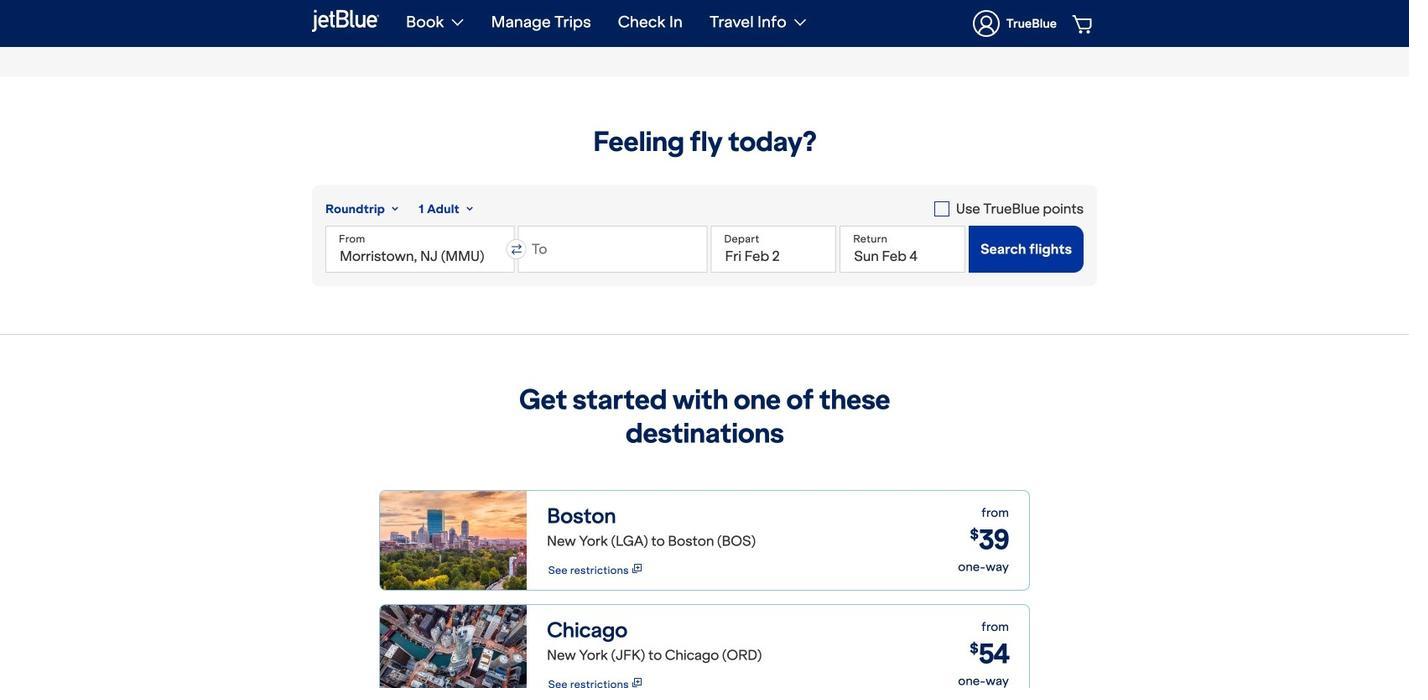Task type: locate. For each thing, give the bounding box(es) containing it.
navigation
[[393, 0, 1098, 47]]

None checkbox
[[935, 199, 1084, 219]]

None text field
[[518, 226, 708, 273]]

2 opens modal on same screen image from the left
[[633, 564, 642, 573]]

boston image
[[380, 491, 527, 590]]

opens modal on same screen image
[[629, 564, 642, 573], [633, 564, 642, 573]]

opens modal on same screen image
[[629, 678, 642, 687], [633, 678, 642, 687]]

Depart Press DOWN ARROW key to select available dates field
[[711, 226, 837, 273]]

None text field
[[326, 226, 515, 273]]



Task type: vqa. For each thing, say whether or not it's contained in the screenshot.
'banner'
no



Task type: describe. For each thing, give the bounding box(es) containing it.
1 opens modal on same screen image from the left
[[629, 564, 642, 573]]

chicago image
[[380, 605, 527, 688]]

1 opens modal on same screen image from the left
[[629, 678, 642, 687]]

2 opens modal on same screen image from the left
[[633, 678, 642, 687]]

jetblue image
[[312, 7, 379, 34]]

shopping cart (empty) image
[[1073, 13, 1096, 34]]

Return Press DOWN ARROW key to select available dates field
[[840, 226, 966, 273]]



